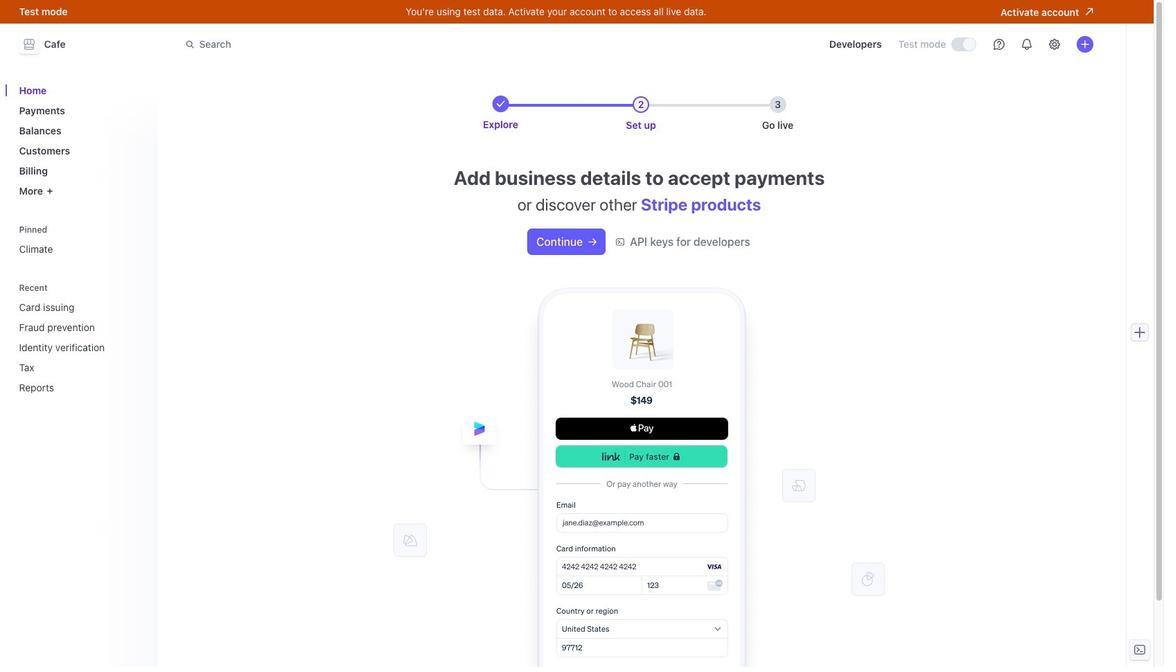 Task type: vqa. For each thing, say whether or not it's contained in the screenshot.
Pinned ELEMENT
yes



Task type: describe. For each thing, give the bounding box(es) containing it.
2 recent element from the top
[[14, 296, 149, 399]]

pinned element
[[14, 220, 149, 261]]

1 recent element from the top
[[14, 278, 149, 399]]

help image
[[994, 39, 1005, 50]]

notifications image
[[1021, 39, 1032, 50]]

core navigation links element
[[14, 79, 149, 202]]

clear history image
[[136, 284, 144, 292]]



Task type: locate. For each thing, give the bounding box(es) containing it.
svg image
[[589, 238, 597, 246]]

recent element
[[14, 278, 149, 399], [14, 296, 149, 399]]

None search field
[[177, 32, 568, 57]]

Search text field
[[177, 32, 568, 57]]

Test mode checkbox
[[952, 38, 976, 51]]

settings image
[[1049, 39, 1060, 50]]

edit pins image
[[136, 226, 144, 234]]



